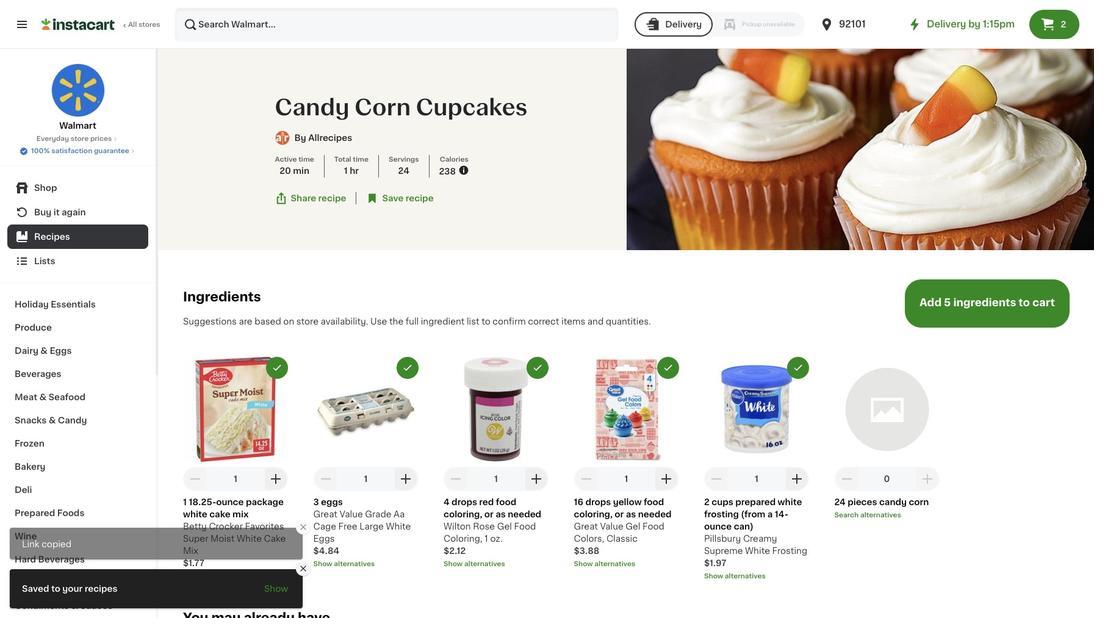 Task type: describe. For each thing, give the bounding box(es) containing it.
supreme
[[704, 547, 743, 555]]

ounce inside 2 cups prepared white frosting (from a 14- ounce can) pillsbury creamy supreme white frosting $1.97 show alternatives
[[704, 522, 732, 531]]

value inside the 3 eggs great value grade aa cage free large white eggs $4.84 show alternatives
[[340, 510, 363, 519]]

ingredients
[[183, 291, 261, 304]]

wilton
[[444, 522, 471, 531]]

package
[[246, 498, 284, 507]]

save recipe
[[382, 194, 434, 203]]

& for meat
[[39, 393, 46, 402]]

frozen
[[15, 439, 44, 448]]

92101
[[839, 20, 866, 29]]

16 drops yellow food coloring, or as needed great value gel food colors, classic $3.88 show alternatives
[[574, 498, 672, 568]]

as for rose
[[496, 510, 506, 519]]

creamy
[[743, 535, 777, 543]]

cake
[[264, 535, 286, 543]]

search alternatives button
[[835, 511, 940, 521]]

wine
[[15, 532, 37, 541]]

alternatives inside 2 cups prepared white frosting (from a 14- ounce can) pillsbury creamy supreme white frosting $1.97 show alternatives
[[725, 573, 766, 580]]

betty
[[183, 522, 207, 531]]

recipes
[[34, 233, 70, 241]]

great inside the 3 eggs great value grade aa cage free large white eggs $4.84 show alternatives
[[313, 510, 338, 519]]

or for rose
[[485, 510, 494, 519]]

recipe for save recipe
[[406, 194, 434, 203]]

pillsbury
[[704, 535, 741, 543]]

white inside the 3 eggs great value grade aa cage free large white eggs $4.84 show alternatives
[[386, 522, 411, 531]]

saved to your recipes
[[22, 585, 118, 593]]

white inside 1 18.25-ounce package white cake mix betty crocker favorites super moist white cake mix $1.77
[[237, 535, 262, 543]]

hard beverages
[[15, 555, 85, 564]]

total
[[334, 156, 351, 163]]

lists link
[[7, 249, 148, 273]]

as for value
[[626, 510, 636, 519]]

alternatives inside 24 pieces candy corn search alternatives
[[861, 512, 902, 519]]

drops for 16
[[586, 498, 611, 507]]

gel for rose
[[497, 522, 512, 531]]

prepared foods link
[[7, 502, 148, 525]]

essentials
[[51, 300, 96, 309]]

ounce inside 1 18.25-ounce package white cake mix betty crocker favorites super moist white cake mix $1.77
[[216, 498, 244, 507]]

decrement quantity image for 1
[[188, 472, 203, 486]]

prepared
[[736, 498, 776, 507]]

value inside 16 drops yellow food coloring, or as needed great value gel food colors, classic $3.88 show alternatives
[[600, 522, 624, 531]]

100% satisfaction guarantee
[[31, 148, 129, 154]]

white inside 1 18.25-ounce package white cake mix betty crocker favorites super moist white cake mix $1.77
[[183, 510, 207, 519]]

decrement quantity image for 4
[[449, 472, 463, 486]]

needed for wilton rose gel food coloring, 1 oz.
[[508, 510, 542, 519]]

candy
[[880, 498, 907, 507]]

all stores link
[[42, 7, 161, 42]]

0 vertical spatial candy
[[275, 97, 350, 118]]

1 inside 1 18.25-ounce package white cake mix betty crocker favorites super moist white cake mix $1.77
[[183, 498, 187, 507]]

mix
[[183, 547, 198, 555]]

candy corn cupcakes image
[[627, 49, 1094, 250]]

0 vertical spatial eggs
[[50, 347, 72, 355]]

0 horizontal spatial to
[[51, 585, 60, 593]]

show button
[[257, 577, 295, 601]]

by
[[969, 20, 981, 29]]

to inside button
[[1019, 298, 1030, 308]]

servings
[[389, 156, 419, 163]]

oz.
[[490, 535, 503, 543]]

needed for great value gel food colors, classic
[[638, 510, 672, 519]]

2 cups prepared white frosting (from a 14- ounce can) pillsbury creamy supreme white frosting $1.97 show alternatives
[[704, 498, 808, 580]]

buy it again
[[34, 208, 86, 217]]

or for value
[[615, 510, 624, 519]]

4 drops red food coloring, or as needed wilton rose gel food coloring, 1 oz. $2.12 show alternatives
[[444, 498, 542, 568]]

white inside 2 cups prepared white frosting (from a 14- ounce can) pillsbury creamy supreme white frosting $1.97 show alternatives
[[745, 547, 770, 555]]

recipes link
[[7, 225, 148, 249]]

delivery button
[[635, 12, 713, 37]]

frosting
[[772, 547, 808, 555]]

2 for 2
[[1061, 20, 1067, 29]]

red
[[479, 498, 494, 507]]

bakery
[[15, 463, 46, 471]]

& for condiments
[[71, 602, 78, 610]]

crocker
[[209, 522, 243, 531]]

share recipe button
[[275, 192, 346, 205]]

share recipe
[[291, 194, 346, 203]]

0 vertical spatial beverages
[[15, 370, 61, 378]]

produce
[[15, 324, 52, 332]]

24 inside 24 pieces candy corn search alternatives
[[835, 498, 846, 507]]

guarantee
[[94, 148, 129, 154]]

cart
[[1033, 298, 1055, 308]]

share
[[291, 194, 316, 203]]

ingredient
[[421, 317, 465, 326]]

instacart logo image
[[42, 17, 115, 32]]

eggs inside the 3 eggs great value grade aa cage free large white eggs $4.84 show alternatives
[[313, 535, 335, 543]]

unselect item image for 3 eggs
[[402, 362, 413, 373]]

add 5 ingredients to cart
[[920, 298, 1055, 308]]

sauces
[[80, 602, 113, 610]]

1 up rose
[[494, 475, 498, 483]]

hard
[[15, 555, 36, 564]]

coloring, for great
[[574, 510, 613, 519]]

prices
[[90, 136, 112, 142]]

gel for value
[[626, 522, 641, 531]]

frozen link
[[7, 432, 148, 455]]

show alternatives button for white
[[704, 572, 809, 582]]

saved
[[22, 585, 49, 593]]

dairy & eggs link
[[7, 339, 148, 363]]

show alternatives button for classic
[[574, 560, 679, 569]]

24 pieces candy corn search alternatives
[[835, 498, 929, 519]]

by allrecipes
[[295, 134, 352, 142]]

unselect item image for 4 drops red food coloring, or as needed
[[532, 362, 543, 373]]

decrement quantity image for 3
[[318, 472, 333, 486]]

$4.84
[[313, 547, 340, 555]]

hard beverages link
[[7, 548, 148, 571]]

16
[[574, 498, 584, 507]]

calories
[[440, 156, 469, 163]]

your
[[62, 585, 83, 593]]

all
[[128, 21, 137, 28]]

corn
[[355, 97, 411, 118]]

condiments & sauces
[[15, 602, 113, 610]]

food for red
[[496, 498, 517, 507]]

$2.12
[[444, 547, 466, 555]]

increment quantity image for 4 drops red food coloring, or as needed
[[529, 472, 544, 486]]

show inside 4 drops red food coloring, or as needed wilton rose gel food coloring, 1 oz. $2.12 show alternatives
[[444, 561, 463, 568]]

moist
[[211, 535, 235, 543]]

3 product group from the left
[[444, 357, 549, 569]]

close toast image
[[298, 564, 308, 574]]

92101 button
[[820, 7, 893, 42]]

on
[[283, 317, 294, 326]]

favorites
[[245, 522, 284, 531]]

2 for 2 cups prepared white frosting (from a 14- ounce can) pillsbury creamy supreme white frosting $1.97 show alternatives
[[704, 498, 710, 507]]

holiday essentials
[[15, 300, 96, 309]]

everyday
[[36, 136, 69, 142]]

grade
[[365, 510, 392, 519]]

show inside 16 drops yellow food coloring, or as needed great value gel food colors, classic $3.88 show alternatives
[[574, 561, 593, 568]]

it
[[54, 208, 60, 217]]

stores
[[139, 21, 160, 28]]

show alternatives button for alternatives
[[313, 560, 418, 569]]

2 product group from the left
[[313, 357, 418, 569]]

food for great value gel food colors, classic
[[643, 522, 665, 531]]

suggestions
[[183, 317, 237, 326]]

walmart logo image
[[51, 63, 105, 117]]

0
[[884, 475, 890, 483]]

close toast image
[[298, 522, 308, 532]]

bakery link
[[7, 455, 148, 479]]

active time 20 min
[[275, 156, 314, 175]]

large
[[360, 522, 384, 531]]

by
[[295, 134, 306, 142]]

alternatives inside the 3 eggs great value grade aa cage free large white eggs $4.84 show alternatives
[[334, 561, 375, 568]]

walmart link
[[51, 63, 105, 132]]

increment quantity image for 16 drops yellow food coloring, or as needed
[[660, 472, 674, 486]]

24 inside servings 24
[[398, 167, 410, 175]]

increment quantity image for aa
[[399, 472, 414, 486]]



Task type: vqa. For each thing, say whether or not it's contained in the screenshot.


Task type: locate. For each thing, give the bounding box(es) containing it.
20
[[280, 167, 291, 175]]

decrement quantity image up 16
[[579, 472, 594, 486]]

238
[[439, 167, 456, 176]]

1 increment quantity image from the left
[[269, 472, 283, 486]]

white inside 2 cups prepared white frosting (from a 14- ounce can) pillsbury creamy supreme white frosting $1.97 show alternatives
[[778, 498, 802, 507]]

show inside 2 cups prepared white frosting (from a 14- ounce can) pillsbury creamy supreme white frosting $1.97 show alternatives
[[704, 573, 723, 580]]

4 product group from the left
[[574, 357, 679, 569]]

0 horizontal spatial or
[[485, 510, 494, 519]]

needed inside 4 drops red food coloring, or as needed wilton rose gel food coloring, 1 oz. $2.12 show alternatives
[[508, 510, 542, 519]]

1 unselect item image from the left
[[272, 362, 283, 373]]

service type group
[[635, 12, 805, 37]]

None search field
[[175, 7, 619, 42]]

& inside the dairy & eggs link
[[40, 347, 48, 355]]

1 horizontal spatial unselect item image
[[532, 362, 543, 373]]

food inside 4 drops red food coloring, or as needed wilton rose gel food coloring, 1 oz. $2.12 show alternatives
[[496, 498, 517, 507]]

candy up by allrecipes
[[275, 97, 350, 118]]

recipe right share
[[318, 194, 346, 203]]

$3.88
[[574, 547, 600, 555]]

full
[[406, 317, 419, 326]]

1 vertical spatial value
[[600, 522, 624, 531]]

& right snacks
[[49, 416, 56, 425]]

2 coloring, from the left
[[574, 510, 613, 519]]

0 horizontal spatial as
[[496, 510, 506, 519]]

great
[[313, 510, 338, 519], [574, 522, 598, 531]]

1 recipe from the left
[[318, 194, 346, 203]]

delivery for delivery by 1:15pm
[[927, 20, 967, 29]]

1 horizontal spatial time
[[353, 156, 369, 163]]

0 vertical spatial store
[[71, 136, 89, 142]]

alternatives down the candy at bottom right
[[861, 512, 902, 519]]

0 horizontal spatial ounce
[[216, 498, 244, 507]]

& right "dairy" at the bottom of the page
[[40, 347, 48, 355]]

1 horizontal spatial delivery
[[927, 20, 967, 29]]

1 vertical spatial 2
[[704, 498, 710, 507]]

& inside condiments & sauces link
[[71, 602, 78, 610]]

food inside 16 drops yellow food coloring, or as needed great value gel food colors, classic $3.88 show alternatives
[[643, 522, 665, 531]]

0 horizontal spatial increment quantity image
[[399, 472, 414, 486]]

3 eggs great value grade aa cage free large white eggs $4.84 show alternatives
[[313, 498, 411, 568]]

show down cake
[[264, 585, 288, 593]]

increment quantity image
[[269, 472, 283, 486], [529, 472, 544, 486], [660, 472, 674, 486], [920, 472, 935, 486]]

show down $1.97
[[704, 573, 723, 580]]

value up classic
[[600, 522, 624, 531]]

as up oz.
[[496, 510, 506, 519]]

search
[[835, 512, 859, 519]]

eggs up beverages link
[[50, 347, 72, 355]]

or inside 4 drops red food coloring, or as needed wilton rose gel food coloring, 1 oz. $2.12 show alternatives
[[485, 510, 494, 519]]

2 vertical spatial to
[[51, 585, 60, 593]]

hr
[[350, 167, 359, 175]]

delivery for delivery
[[665, 20, 702, 29]]

1 up mix
[[234, 475, 237, 483]]

coloring, down 16
[[574, 510, 613, 519]]

cupcakes
[[416, 97, 528, 118]]

can)
[[734, 522, 754, 531]]

drops for 4
[[452, 498, 477, 507]]

5 product group from the left
[[704, 357, 809, 582]]

store right on
[[296, 317, 319, 326]]

white
[[386, 522, 411, 531], [237, 535, 262, 543], [745, 547, 770, 555]]

product group
[[183, 357, 288, 582], [313, 357, 418, 569], [444, 357, 549, 569], [574, 357, 679, 569], [704, 357, 809, 582], [835, 357, 940, 521]]

classic
[[607, 535, 638, 543]]

1 horizontal spatial eggs
[[313, 535, 335, 543]]

1 vertical spatial to
[[482, 317, 491, 326]]

recipe
[[318, 194, 346, 203], [406, 194, 434, 203]]

white down creamy
[[745, 547, 770, 555]]

4 decrement quantity image from the left
[[579, 472, 594, 486]]

2 unselect item image from the left
[[532, 362, 543, 373]]

3
[[313, 498, 319, 507]]

coloring, up wilton
[[444, 510, 482, 519]]

1 left oz.
[[485, 535, 488, 543]]

delivery inside button
[[665, 20, 702, 29]]

min
[[293, 167, 310, 175]]

0 horizontal spatial unselect item image
[[402, 362, 413, 373]]

deli
[[15, 486, 32, 494]]

show alternatives button
[[313, 560, 418, 569], [444, 560, 549, 569], [574, 560, 679, 569], [704, 572, 809, 582]]

0 horizontal spatial value
[[340, 510, 363, 519]]

to left cart
[[1019, 298, 1030, 308]]

1 or from the left
[[485, 510, 494, 519]]

gel inside 4 drops red food coloring, or as needed wilton rose gel food coloring, 1 oz. $2.12 show alternatives
[[497, 522, 512, 531]]

shop link
[[7, 176, 148, 200]]

0 horizontal spatial 2
[[704, 498, 710, 507]]

1 vertical spatial white
[[237, 535, 262, 543]]

unselect item image for 2 cups prepared white frosting (from a 14- ounce can)
[[793, 362, 804, 373]]

are
[[239, 317, 252, 326]]

0 vertical spatial to
[[1019, 298, 1030, 308]]

1 increment quantity image from the left
[[399, 472, 414, 486]]

1 horizontal spatial white
[[386, 522, 411, 531]]

1 horizontal spatial ounce
[[704, 522, 732, 531]]

white
[[778, 498, 802, 507], [183, 510, 207, 519]]

2 drops from the left
[[586, 498, 611, 507]]

as inside 4 drops red food coloring, or as needed wilton rose gel food coloring, 1 oz. $2.12 show alternatives
[[496, 510, 506, 519]]

show alternatives button down classic
[[574, 560, 679, 569]]

3 increment quantity image from the left
[[660, 472, 674, 486]]

show down $3.88
[[574, 561, 593, 568]]

a
[[768, 510, 773, 519]]

beverages down dairy & eggs
[[15, 370, 61, 378]]

0 horizontal spatial white
[[183, 510, 207, 519]]

1 horizontal spatial value
[[600, 522, 624, 531]]

gel
[[497, 522, 512, 531], [626, 522, 641, 531]]

decrement quantity image up 18.25-
[[188, 472, 203, 486]]

ounce
[[216, 498, 244, 507], [704, 522, 732, 531]]

recipe right save
[[406, 194, 434, 203]]

food
[[514, 522, 536, 531], [643, 522, 665, 531]]

pasta
[[73, 579, 98, 587]]

candy
[[275, 97, 350, 118], [58, 416, 87, 425]]

0 horizontal spatial food
[[496, 498, 517, 507]]

needed inside 16 drops yellow food coloring, or as needed great value gel food colors, classic $3.88 show alternatives
[[638, 510, 672, 519]]

0 horizontal spatial store
[[71, 136, 89, 142]]

2 needed from the left
[[638, 510, 672, 519]]

0 horizontal spatial gel
[[497, 522, 512, 531]]

unselect item image
[[272, 362, 283, 373], [793, 362, 804, 373]]

coloring, inside 16 drops yellow food coloring, or as needed great value gel food colors, classic $3.88 show alternatives
[[574, 510, 613, 519]]

great up colors,
[[574, 522, 598, 531]]

0 horizontal spatial candy
[[58, 416, 87, 425]]

1 decrement quantity image from the left
[[188, 472, 203, 486]]

0 horizontal spatial delivery
[[665, 20, 702, 29]]

coloring, for wilton
[[444, 510, 482, 519]]

3 decrement quantity image from the left
[[449, 472, 463, 486]]

needed
[[508, 510, 542, 519], [638, 510, 672, 519]]

1 horizontal spatial store
[[296, 317, 319, 326]]

1 decrement quantity image from the left
[[709, 472, 724, 486]]

candy corn cupcakes
[[275, 97, 528, 118]]

time for 1 hr
[[353, 156, 369, 163]]

white up 14-
[[778, 498, 802, 507]]

1 drops from the left
[[452, 498, 477, 507]]

1 horizontal spatial gel
[[626, 522, 641, 531]]

1 vertical spatial ounce
[[704, 522, 732, 531]]

2 food from the left
[[644, 498, 664, 507]]

value
[[340, 510, 363, 519], [600, 522, 624, 531]]

alternatives
[[861, 512, 902, 519], [334, 561, 375, 568], [464, 561, 505, 568], [595, 561, 636, 568], [725, 573, 766, 580]]

gel inside 16 drops yellow food coloring, or as needed great value gel food colors, classic $3.88 show alternatives
[[626, 522, 641, 531]]

shop
[[34, 184, 57, 192]]

dry
[[15, 579, 31, 587]]

snacks
[[15, 416, 47, 425]]

alternatives down $4.84
[[334, 561, 375, 568]]

1 product group from the left
[[183, 357, 288, 582]]

& for dairy
[[40, 347, 48, 355]]

allrecipes
[[308, 134, 352, 142]]

increment quantity image
[[399, 472, 414, 486], [790, 472, 805, 486]]

2
[[1061, 20, 1067, 29], [704, 498, 710, 507]]

to
[[1019, 298, 1030, 308], [482, 317, 491, 326], [51, 585, 60, 593]]

decrement quantity image up 4
[[449, 472, 463, 486]]

time inside active time 20 min
[[299, 156, 314, 163]]

2 inside 2 cups prepared white frosting (from a 14- ounce can) pillsbury creamy supreme white frosting $1.97 show alternatives
[[704, 498, 710, 507]]

2 vertical spatial white
[[745, 547, 770, 555]]

24 up search
[[835, 498, 846, 507]]

alternatives inside 4 drops red food coloring, or as needed wilton rose gel food coloring, 1 oz. $2.12 show alternatives
[[464, 561, 505, 568]]

show inside button
[[264, 585, 288, 593]]

2 horizontal spatial unselect item image
[[663, 362, 674, 373]]

everyday store prices
[[36, 136, 112, 142]]

decrement quantity image up cups
[[709, 472, 724, 486]]

1 horizontal spatial as
[[626, 510, 636, 519]]

show
[[313, 561, 332, 568], [444, 561, 463, 568], [574, 561, 593, 568], [704, 573, 723, 580], [264, 585, 288, 593]]

show down "$2.12"
[[444, 561, 463, 568]]

decrement quantity image for 0
[[840, 472, 854, 486]]

4
[[444, 498, 450, 507]]

0 horizontal spatial drops
[[452, 498, 477, 507]]

0 horizontal spatial 24
[[398, 167, 410, 175]]

food inside 4 drops red food coloring, or as needed wilton rose gel food coloring, 1 oz. $2.12 show alternatives
[[514, 522, 536, 531]]

time up min
[[299, 156, 314, 163]]

0 horizontal spatial needed
[[508, 510, 542, 519]]

& inside meat & seafood link
[[39, 393, 46, 402]]

to right list
[[482, 317, 491, 326]]

1 horizontal spatial needed
[[638, 510, 672, 519]]

white down aa
[[386, 522, 411, 531]]

candy down seafood
[[58, 416, 87, 425]]

goods
[[33, 579, 62, 587]]

4 increment quantity image from the left
[[920, 472, 935, 486]]

1 as from the left
[[496, 510, 506, 519]]

show alternatives button down creamy
[[704, 572, 809, 582]]

1 vertical spatial store
[[296, 317, 319, 326]]

eggs down cage
[[313, 535, 335, 543]]

2 increment quantity image from the left
[[529, 472, 544, 486]]

food right yellow
[[644, 498, 664, 507]]

1 horizontal spatial 24
[[835, 498, 846, 507]]

1 horizontal spatial to
[[482, 317, 491, 326]]

1 horizontal spatial decrement quantity image
[[840, 472, 854, 486]]

rose
[[473, 522, 495, 531]]

coloring, inside 4 drops red food coloring, or as needed wilton rose gel food coloring, 1 oz. $2.12 show alternatives
[[444, 510, 482, 519]]

food for wilton rose gel food coloring, 1 oz.
[[514, 522, 536, 531]]

100%
[[31, 148, 50, 154]]

or inside 16 drops yellow food coloring, or as needed great value gel food colors, classic $3.88 show alternatives
[[615, 510, 624, 519]]

copied
[[42, 540, 71, 549]]

0 horizontal spatial white
[[237, 535, 262, 543]]

cake
[[209, 510, 231, 519]]

gel up oz.
[[497, 522, 512, 531]]

or down yellow
[[615, 510, 624, 519]]

0 horizontal spatial food
[[514, 522, 536, 531]]

decrement quantity image
[[188, 472, 203, 486], [318, 472, 333, 486], [449, 472, 463, 486], [579, 472, 594, 486]]

white down the favorites
[[237, 535, 262, 543]]

1 horizontal spatial coloring,
[[574, 510, 613, 519]]

lists
[[34, 257, 55, 266]]

1 needed from the left
[[508, 510, 542, 519]]

(from
[[741, 510, 766, 519]]

18.25-
[[189, 498, 216, 507]]

drops inside 4 drops red food coloring, or as needed wilton rose gel food coloring, 1 oz. $2.12 show alternatives
[[452, 498, 477, 507]]

0 vertical spatial great
[[313, 510, 338, 519]]

use
[[371, 317, 387, 326]]

1 horizontal spatial unselect item image
[[793, 362, 804, 373]]

seafood
[[49, 393, 85, 402]]

food for yellow
[[644, 498, 664, 507]]

2 inside button
[[1061, 20, 1067, 29]]

mix
[[233, 510, 249, 519]]

1 vertical spatial white
[[183, 510, 207, 519]]

great up cage
[[313, 510, 338, 519]]

drops right 16
[[586, 498, 611, 507]]

alternatives down $1.97
[[725, 573, 766, 580]]

1 horizontal spatial great
[[574, 522, 598, 531]]

candy inside "link"
[[58, 416, 87, 425]]

quantities.
[[606, 317, 651, 326]]

alternatives inside 16 drops yellow food coloring, or as needed great value gel food colors, classic $3.88 show alternatives
[[595, 561, 636, 568]]

24
[[398, 167, 410, 175], [835, 498, 846, 507]]

meat & seafood
[[15, 393, 85, 402]]

everyday store prices link
[[36, 134, 119, 144]]

24 down servings
[[398, 167, 410, 175]]

aa
[[394, 510, 405, 519]]

0 vertical spatial white
[[778, 498, 802, 507]]

decrement quantity image up eggs
[[318, 472, 333, 486]]

1 horizontal spatial or
[[615, 510, 624, 519]]

prepared
[[15, 509, 55, 518]]

1 left hr
[[344, 167, 348, 175]]

1 up the grade
[[364, 475, 368, 483]]

0 vertical spatial 24
[[398, 167, 410, 175]]

1 vertical spatial beverages
[[38, 555, 85, 564]]

2 as from the left
[[626, 510, 636, 519]]

0 horizontal spatial recipe
[[318, 194, 346, 203]]

0 horizontal spatial decrement quantity image
[[709, 472, 724, 486]]

1 vertical spatial great
[[574, 522, 598, 531]]

decrement quantity image up pieces
[[840, 472, 854, 486]]

1 vertical spatial eggs
[[313, 535, 335, 543]]

alternatives down oz.
[[464, 561, 505, 568]]

1 horizontal spatial food
[[644, 498, 664, 507]]

ounce down frosting
[[704, 522, 732, 531]]

1 horizontal spatial white
[[778, 498, 802, 507]]

time inside total time 1 hr
[[353, 156, 369, 163]]

unselect item image for 16 drops yellow food coloring, or as needed
[[663, 362, 674, 373]]

as
[[496, 510, 506, 519], [626, 510, 636, 519]]

3 unselect item image from the left
[[663, 362, 674, 373]]

value up free
[[340, 510, 363, 519]]

& inside the snacks & candy "link"
[[49, 416, 56, 425]]

1 up prepared
[[755, 475, 759, 483]]

2 decrement quantity image from the left
[[840, 472, 854, 486]]

ounce up cake
[[216, 498, 244, 507]]

beverages link
[[7, 363, 148, 386]]

cups
[[712, 498, 734, 507]]

0 vertical spatial value
[[340, 510, 363, 519]]

show inside the 3 eggs great value grade aa cage free large white eggs $4.84 show alternatives
[[313, 561, 332, 568]]

2 food from the left
[[643, 522, 665, 531]]

store up 100% satisfaction guarantee button
[[71, 136, 89, 142]]

1 unselect item image from the left
[[402, 362, 413, 373]]

2 horizontal spatial white
[[745, 547, 770, 555]]

beverages down copied
[[38, 555, 85, 564]]

food inside 16 drops yellow food coloring, or as needed great value gel food colors, classic $3.88 show alternatives
[[644, 498, 664, 507]]

6 product group from the left
[[835, 357, 940, 521]]

food right red
[[496, 498, 517, 507]]

& right meat
[[39, 393, 46, 402]]

0 vertical spatial white
[[386, 522, 411, 531]]

& left pasta
[[64, 579, 71, 587]]

show alternatives button for 1
[[444, 560, 549, 569]]

confirm
[[493, 317, 526, 326]]

show alternatives button down oz.
[[444, 560, 549, 569]]

1 inside total time 1 hr
[[344, 167, 348, 175]]

drops right 4
[[452, 498, 477, 507]]

1 horizontal spatial drops
[[586, 498, 611, 507]]

gel up classic
[[626, 522, 641, 531]]

time for 20 min
[[299, 156, 314, 163]]

recipe for share recipe
[[318, 194, 346, 203]]

active
[[275, 156, 297, 163]]

white up betty
[[183, 510, 207, 519]]

2 unselect item image from the left
[[793, 362, 804, 373]]

ingredients
[[954, 298, 1017, 308]]

& down the your
[[71, 602, 78, 610]]

holiday essentials link
[[7, 293, 148, 316]]

1 left 18.25-
[[183, 498, 187, 507]]

0 horizontal spatial unselect item image
[[272, 362, 283, 373]]

1 food from the left
[[514, 522, 536, 531]]

increment quantity image for 1 18.25-ounce package white cake mix
[[269, 472, 283, 486]]

Search field
[[176, 9, 618, 40]]

dry goods & pasta
[[15, 579, 98, 587]]

1 vertical spatial 24
[[835, 498, 846, 507]]

0 vertical spatial ounce
[[216, 498, 244, 507]]

suggestions are based on store availability. use the full ingredient list to confirm correct items and quantities.
[[183, 317, 651, 326]]

link
[[22, 540, 39, 549]]

1 vertical spatial candy
[[58, 416, 87, 425]]

show down $4.84
[[313, 561, 332, 568]]

decrement quantity image
[[709, 472, 724, 486], [840, 472, 854, 486]]

& for snacks
[[49, 416, 56, 425]]

2 or from the left
[[615, 510, 624, 519]]

time up hr
[[353, 156, 369, 163]]

5
[[944, 298, 951, 308]]

2 gel from the left
[[626, 522, 641, 531]]

1 horizontal spatial 2
[[1061, 20, 1067, 29]]

2 time from the left
[[353, 156, 369, 163]]

0 horizontal spatial eggs
[[50, 347, 72, 355]]

coloring,
[[444, 535, 483, 543]]

unselect item image for 1 18.25-ounce package white cake mix
[[272, 362, 283, 373]]

1 up yellow
[[625, 475, 628, 483]]

2 horizontal spatial to
[[1019, 298, 1030, 308]]

1 gel from the left
[[497, 522, 512, 531]]

pieces
[[848, 498, 877, 507]]

1 food from the left
[[496, 498, 517, 507]]

show alternatives button down large
[[313, 560, 418, 569]]

increment quantity image for (from
[[790, 472, 805, 486]]

decrement quantity image for 16
[[579, 472, 594, 486]]

alternatives down classic
[[595, 561, 636, 568]]

unselect item image
[[402, 362, 413, 373], [532, 362, 543, 373], [663, 362, 674, 373]]

2 increment quantity image from the left
[[790, 472, 805, 486]]

product group containing 0
[[835, 357, 940, 521]]

great inside 16 drops yellow food coloring, or as needed great value gel food colors, classic $3.88 show alternatives
[[574, 522, 598, 531]]

0 horizontal spatial coloring,
[[444, 510, 482, 519]]

to left the your
[[51, 585, 60, 593]]

2 recipe from the left
[[406, 194, 434, 203]]

as down yellow
[[626, 510, 636, 519]]

0 vertical spatial 2
[[1061, 20, 1067, 29]]

as inside 16 drops yellow food coloring, or as needed great value gel food colors, classic $3.88 show alternatives
[[626, 510, 636, 519]]

& inside 'dry goods & pasta' link
[[64, 579, 71, 587]]

decrement quantity image for 1
[[709, 472, 724, 486]]

0 horizontal spatial great
[[313, 510, 338, 519]]

drops inside 16 drops yellow food coloring, or as needed great value gel food colors, classic $3.88 show alternatives
[[586, 498, 611, 507]]

1 inside 4 drops red food coloring, or as needed wilton rose gel food coloring, 1 oz. $2.12 show alternatives
[[485, 535, 488, 543]]

1 horizontal spatial food
[[643, 522, 665, 531]]

1 horizontal spatial candy
[[275, 97, 350, 118]]

2 decrement quantity image from the left
[[318, 472, 333, 486]]

1 horizontal spatial recipe
[[406, 194, 434, 203]]

or down red
[[485, 510, 494, 519]]

1 horizontal spatial increment quantity image
[[790, 472, 805, 486]]

1 time from the left
[[299, 156, 314, 163]]

add
[[920, 298, 942, 308]]

1 coloring, from the left
[[444, 510, 482, 519]]

0 horizontal spatial time
[[299, 156, 314, 163]]



